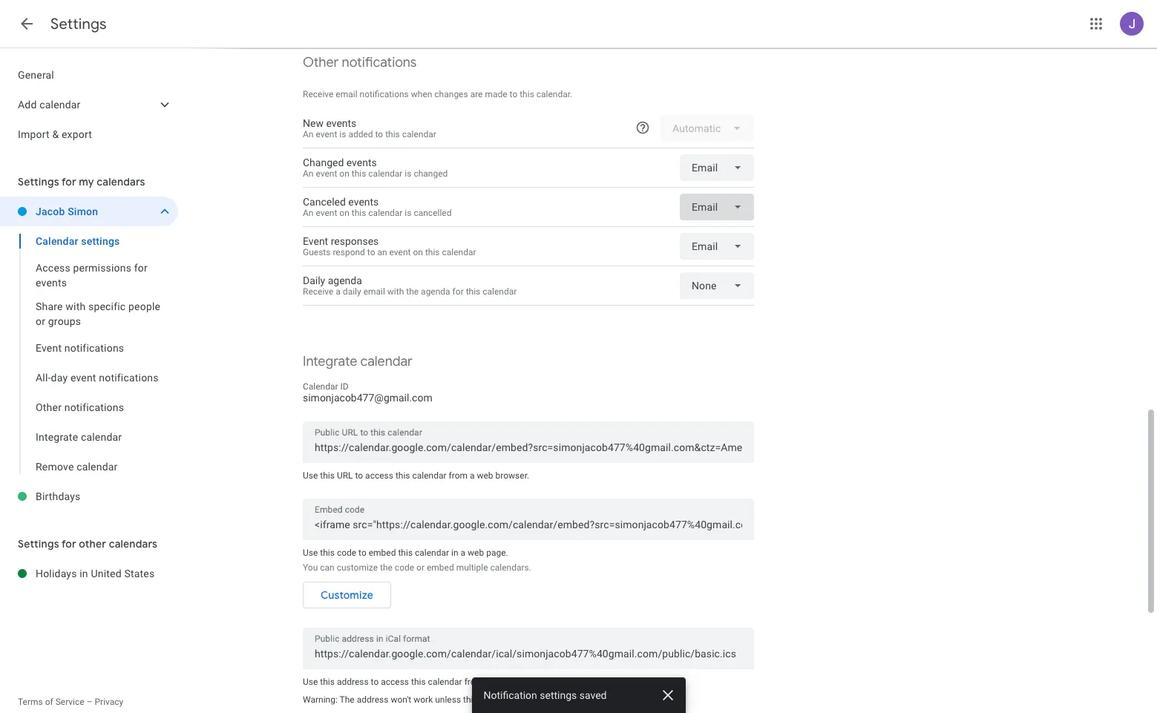 Task type: vqa. For each thing, say whether or not it's contained in the screenshot.
"An" to the middle
yes



Task type: describe. For each thing, give the bounding box(es) containing it.
an for new events
[[303, 129, 314, 140]]

canceled events an event on this calendar is cancelled
[[303, 196, 452, 218]]

general
[[18, 69, 54, 81]]

1 horizontal spatial agenda
[[421, 286, 450, 297]]

tree containing general
[[0, 60, 178, 149]]

an
[[377, 247, 387, 258]]

use for use this url to access this calendar from a web browser.
[[303, 471, 318, 481]]

remove
[[36, 461, 74, 473]]

an for changed events
[[303, 168, 314, 179]]

specific
[[88, 301, 126, 312]]

for inside daily agenda receive a daily email with the agenda for this calendar
[[452, 286, 464, 297]]

canceled
[[303, 196, 346, 208]]

remove calendar
[[36, 461, 118, 473]]

with inside daily agenda receive a daily email with the agenda for this calendar
[[387, 286, 404, 297]]

0 vertical spatial integrate
[[303, 353, 357, 370]]

warning:
[[303, 695, 338, 705]]

1 vertical spatial code
[[395, 563, 414, 573]]

won't
[[391, 695, 411, 705]]

simonjacob477@gmail.com
[[303, 392, 432, 404]]

event for new
[[316, 129, 337, 140]]

new
[[303, 117, 324, 129]]

daily
[[343, 286, 361, 297]]

0 vertical spatial embed
[[369, 548, 396, 558]]

access
[[36, 262, 70, 274]]

on inside event responses guests respond to an event on this calendar
[[413, 247, 423, 258]]

groups
[[48, 315, 81, 327]]

settings for calendar
[[81, 235, 120, 247]]

can
[[320, 563, 335, 573]]

calendar id simonjacob477@gmail.com
[[303, 381, 432, 404]]

calendar settings
[[36, 235, 120, 247]]

the
[[340, 695, 355, 705]]

add
[[18, 99, 37, 111]]

changes
[[434, 89, 468, 99]]

event responses guests respond to an event on this calendar
[[303, 235, 476, 258]]

is inside new events an event is added to this calendar
[[339, 129, 346, 140]]

web for page.
[[468, 548, 484, 558]]

birthdays link
[[36, 482, 178, 511]]

terms
[[18, 697, 43, 707]]

notifications up new events an event is added to this calendar
[[360, 89, 409, 99]]

this inside daily agenda receive a daily email with the agenda for this calendar
[[466, 286, 480, 297]]

people
[[128, 301, 160, 312]]

work
[[414, 695, 433, 705]]

are
[[470, 89, 483, 99]]

when
[[411, 89, 432, 99]]

holidays in united states link
[[36, 559, 178, 589]]

a for use this url to access this calendar from a web browser.
[[470, 471, 475, 481]]

my
[[79, 175, 94, 189]]

a inside daily agenda receive a daily email with the agenda for this calendar
[[336, 286, 341, 297]]

1 horizontal spatial integrate calendar
[[303, 353, 413, 370]]

this inside new events an event is added to this calendar
[[385, 129, 400, 140]]

is inside use this address to access this calendar from other applications. warning: the address won't work unless this calendar is public.
[[516, 695, 523, 705]]

settings for my calendars tree
[[0, 197, 178, 511]]

calendar inside event responses guests respond to an event on this calendar
[[442, 247, 476, 258]]

jacob
[[36, 206, 65, 217]]

notifications down "all-day event notifications"
[[64, 402, 124, 413]]

event notifications
[[36, 342, 124, 354]]

events for changed events
[[346, 157, 377, 168]]

–
[[87, 697, 92, 707]]

calendar inside new events an event is added to this calendar
[[402, 129, 436, 140]]

saved
[[579, 690, 607, 701]]

id
[[340, 381, 349, 392]]

settings for notification
[[540, 690, 577, 701]]

holidays
[[36, 568, 77, 580]]

notification settings saved
[[484, 690, 607, 701]]

other inside group
[[36, 402, 62, 413]]

birthdays
[[36, 491, 81, 502]]

to inside use this address to access this calendar from other applications. warning: the address won't work unless this calendar is public.
[[371, 677, 379, 687]]

1 receive from the top
[[303, 89, 334, 99]]

applications.
[[508, 677, 559, 687]]

other inside use this address to access this calendar from other applications. warning: the address won't work unless this calendar is public.
[[485, 677, 506, 687]]

&
[[52, 128, 59, 140]]

use this address to access this calendar from other applications. warning: the address won't work unless this calendar is public.
[[303, 677, 559, 705]]

all-
[[36, 372, 51, 384]]

page.
[[486, 548, 508, 558]]

group containing calendar settings
[[0, 226, 178, 482]]

share
[[36, 301, 63, 312]]

from for a
[[449, 471, 468, 481]]

privacy
[[95, 697, 123, 707]]

added
[[348, 129, 373, 140]]

you
[[303, 563, 318, 573]]

this inside changed events an event on this calendar is changed
[[352, 168, 366, 179]]

calendar for calendar id simonjacob477@gmail.com
[[303, 381, 338, 392]]

0 horizontal spatial email
[[336, 89, 357, 99]]

0 vertical spatial other notifications
[[303, 54, 417, 71]]

united
[[91, 568, 122, 580]]

calendars for settings for my calendars
[[97, 175, 145, 189]]

settings for my calendars
[[18, 175, 145, 189]]

on for changed
[[339, 168, 349, 179]]

of
[[45, 697, 53, 707]]

responses
[[331, 235, 379, 247]]

access for url
[[365, 471, 393, 481]]

day
[[51, 372, 68, 384]]

changed
[[414, 168, 448, 179]]

browser.
[[495, 471, 529, 481]]

to inside event responses guests respond to an event on this calendar
[[367, 247, 375, 258]]

import & export
[[18, 128, 92, 140]]

use this code to embed this calendar in a web page.
[[303, 548, 508, 558]]

share with specific people or groups
[[36, 301, 160, 327]]

url
[[337, 471, 353, 481]]

made
[[485, 89, 507, 99]]

event for event notifications
[[36, 342, 62, 354]]

export
[[62, 128, 92, 140]]

multiple
[[456, 563, 488, 573]]

customize
[[321, 589, 373, 602]]

receive email notifications when changes are made to this calendar.
[[303, 89, 572, 99]]

a for use this code to embed this calendar in a web page.
[[461, 548, 465, 558]]

the inside daily agenda receive a daily email with the agenda for this calendar
[[406, 286, 419, 297]]

receive inside daily agenda receive a daily email with the agenda for this calendar
[[303, 286, 334, 297]]

terms of service link
[[18, 697, 84, 707]]

permissions
[[73, 262, 131, 274]]

calendar inside changed events an event on this calendar is changed
[[368, 168, 403, 179]]

event inside event responses guests respond to an event on this calendar
[[389, 247, 411, 258]]

daily agenda receive a daily email with the agenda for this calendar
[[303, 275, 517, 297]]

this inside event responses guests respond to an event on this calendar
[[425, 247, 440, 258]]

1 horizontal spatial or
[[416, 563, 425, 573]]

notification
[[484, 690, 537, 701]]

other notifications inside group
[[36, 402, 124, 413]]

email inside daily agenda receive a daily email with the agenda for this calendar
[[363, 286, 385, 297]]

integrate calendar inside group
[[36, 431, 122, 443]]



Task type: locate. For each thing, give the bounding box(es) containing it.
None field
[[680, 154, 754, 181], [680, 194, 754, 220], [680, 233, 754, 260], [680, 272, 754, 299], [680, 154, 754, 181], [680, 194, 754, 220], [680, 233, 754, 260], [680, 272, 754, 299]]

0 horizontal spatial integrate calendar
[[36, 431, 122, 443]]

email up new events an event is added to this calendar
[[336, 89, 357, 99]]

0 vertical spatial a
[[336, 286, 341, 297]]

events down changed events an event on this calendar is changed
[[348, 196, 379, 208]]

other notifications down "all-day event notifications"
[[36, 402, 124, 413]]

on for canceled
[[339, 208, 349, 218]]

event inside "canceled events an event on this calendar is cancelled"
[[316, 208, 337, 218]]

this inside "canceled events an event on this calendar is cancelled"
[[352, 208, 366, 218]]

settings for settings
[[50, 15, 107, 33]]

0 vertical spatial with
[[387, 286, 404, 297]]

1 vertical spatial event
[[36, 342, 62, 354]]

0 horizontal spatial settings
[[81, 235, 120, 247]]

states
[[124, 568, 155, 580]]

receive up "new"
[[303, 89, 334, 99]]

is inside "canceled events an event on this calendar is cancelled"
[[405, 208, 412, 218]]

0 horizontal spatial code
[[337, 548, 356, 558]]

web left browser.
[[477, 471, 493, 481]]

use up warning:
[[303, 677, 318, 687]]

privacy link
[[95, 697, 123, 707]]

service
[[55, 697, 84, 707]]

1 vertical spatial address
[[357, 695, 388, 705]]

0 vertical spatial on
[[339, 168, 349, 179]]

event up canceled
[[316, 168, 337, 179]]

cancelled
[[414, 208, 452, 218]]

0 horizontal spatial other
[[36, 402, 62, 413]]

access
[[365, 471, 393, 481], [381, 677, 409, 687]]

calendar up access
[[36, 235, 78, 247]]

0 vertical spatial settings
[[81, 235, 120, 247]]

public.
[[525, 695, 552, 705]]

0 horizontal spatial a
[[336, 286, 341, 297]]

a
[[336, 286, 341, 297], [470, 471, 475, 481], [461, 548, 465, 558]]

0 vertical spatial from
[[449, 471, 468, 481]]

the down event responses guests respond to an event on this calendar
[[406, 286, 419, 297]]

0 vertical spatial code
[[337, 548, 356, 558]]

0 vertical spatial web
[[477, 471, 493, 481]]

1 vertical spatial or
[[416, 563, 425, 573]]

calendars.
[[490, 563, 531, 573]]

web
[[477, 471, 493, 481], [468, 548, 484, 558]]

events inside "access permissions for events"
[[36, 277, 67, 289]]

0 vertical spatial calendars
[[97, 175, 145, 189]]

0 horizontal spatial in
[[80, 568, 88, 580]]

jacob simon tree item
[[0, 197, 178, 226]]

on up daily agenda receive a daily email with the agenda for this calendar
[[413, 247, 423, 258]]

0 vertical spatial use
[[303, 471, 318, 481]]

or down the use this code to embed this calendar in a web page.
[[416, 563, 425, 573]]

the
[[406, 286, 419, 297], [380, 563, 393, 573]]

on inside "canceled events an event on this calendar is cancelled"
[[339, 208, 349, 218]]

new events an event is added to this calendar
[[303, 117, 436, 140]]

1 vertical spatial other notifications
[[36, 402, 124, 413]]

agenda
[[328, 275, 362, 286], [421, 286, 450, 297]]

2 receive from the top
[[303, 286, 334, 297]]

2 an from the top
[[303, 168, 314, 179]]

0 vertical spatial receive
[[303, 89, 334, 99]]

email
[[336, 89, 357, 99], [363, 286, 385, 297]]

notifications down the event notifications
[[99, 372, 159, 384]]

settings heading
[[50, 15, 107, 33]]

calendar inside group
[[36, 235, 78, 247]]

0 horizontal spatial agenda
[[328, 275, 362, 286]]

agenda down event responses guests respond to an event on this calendar
[[421, 286, 450, 297]]

events inside "canceled events an event on this calendar is cancelled"
[[348, 196, 379, 208]]

settings down applications.
[[540, 690, 577, 701]]

settings up permissions
[[81, 235, 120, 247]]

3 an from the top
[[303, 208, 314, 218]]

other up holidays in united states
[[79, 537, 106, 551]]

access inside use this address to access this calendar from other applications. warning: the address won't work unless this calendar is public.
[[381, 677, 409, 687]]

1 vertical spatial an
[[303, 168, 314, 179]]

simon
[[68, 206, 98, 217]]

event up responses
[[316, 208, 337, 218]]

event right an
[[389, 247, 411, 258]]

in up multiple
[[451, 548, 458, 558]]

from inside use this address to access this calendar from other applications. warning: the address won't work unless this calendar is public.
[[464, 677, 483, 687]]

0 vertical spatial calendar
[[36, 235, 78, 247]]

settings up "jacob"
[[18, 175, 59, 189]]

1 horizontal spatial code
[[395, 563, 414, 573]]

calendars right my
[[97, 175, 145, 189]]

2 vertical spatial an
[[303, 208, 314, 218]]

on up responses
[[339, 208, 349, 218]]

1 vertical spatial settings
[[540, 690, 577, 701]]

is
[[339, 129, 346, 140], [405, 168, 412, 179], [405, 208, 412, 218], [516, 695, 523, 705]]

event inside new events an event is added to this calendar
[[316, 129, 337, 140]]

1 horizontal spatial the
[[406, 286, 419, 297]]

1 vertical spatial calendars
[[109, 537, 157, 551]]

use for use this code to embed this calendar in a web page.
[[303, 548, 318, 558]]

with inside share with specific people or groups
[[66, 301, 86, 312]]

to inside new events an event is added to this calendar
[[375, 129, 383, 140]]

1 horizontal spatial email
[[363, 286, 385, 297]]

respond
[[333, 247, 365, 258]]

in inside "link"
[[80, 568, 88, 580]]

code down the use this code to embed this calendar in a web page.
[[395, 563, 414, 573]]

on
[[339, 168, 349, 179], [339, 208, 349, 218], [413, 247, 423, 258]]

settings for settings for other calendars
[[18, 537, 59, 551]]

for
[[62, 175, 76, 189], [134, 262, 148, 274], [452, 286, 464, 297], [62, 537, 76, 551]]

or down share on the top of the page
[[36, 315, 45, 327]]

notifications up "all-day event notifications"
[[64, 342, 124, 354]]

None text field
[[315, 437, 742, 458], [315, 643, 742, 664], [315, 437, 742, 458], [315, 643, 742, 664]]

other
[[79, 537, 106, 551], [485, 677, 506, 687]]

go back image
[[18, 15, 36, 33]]

a left browser.
[[470, 471, 475, 481]]

3 use from the top
[[303, 677, 318, 687]]

use inside use this address to access this calendar from other applications. warning: the address won't work unless this calendar is public.
[[303, 677, 318, 687]]

a up multiple
[[461, 548, 465, 558]]

0 horizontal spatial the
[[380, 563, 393, 573]]

events right "new"
[[326, 117, 357, 129]]

0 horizontal spatial other
[[79, 537, 106, 551]]

an up guests
[[303, 208, 314, 218]]

1 use from the top
[[303, 471, 318, 481]]

other up notification
[[485, 677, 506, 687]]

email right daily
[[363, 286, 385, 297]]

web up multiple
[[468, 548, 484, 558]]

1 horizontal spatial calendar
[[303, 381, 338, 392]]

group
[[0, 226, 178, 482]]

events inside new events an event is added to this calendar
[[326, 117, 357, 129]]

2 vertical spatial settings
[[18, 537, 59, 551]]

0 horizontal spatial integrate
[[36, 431, 78, 443]]

events for new events
[[326, 117, 357, 129]]

terms of service – privacy
[[18, 697, 123, 707]]

to
[[510, 89, 517, 99], [375, 129, 383, 140], [367, 247, 375, 258], [355, 471, 363, 481], [359, 548, 366, 558], [371, 677, 379, 687]]

settings inside group
[[81, 235, 120, 247]]

1 vertical spatial email
[[363, 286, 385, 297]]

an for canceled events
[[303, 208, 314, 218]]

2 use from the top
[[303, 548, 318, 558]]

you can customize the code or embed multiple calendars.
[[303, 563, 531, 573]]

1 horizontal spatial a
[[461, 548, 465, 558]]

1 horizontal spatial event
[[303, 235, 328, 247]]

calendars for settings for other calendars
[[109, 537, 157, 551]]

customize
[[337, 563, 378, 573]]

changed
[[303, 157, 344, 168]]

0 vertical spatial access
[[365, 471, 393, 481]]

events inside changed events an event on this calendar is changed
[[346, 157, 377, 168]]

0 vertical spatial event
[[303, 235, 328, 247]]

event left "respond"
[[303, 235, 328, 247]]

events for canceled events
[[348, 196, 379, 208]]

event for event responses guests respond to an event on this calendar
[[303, 235, 328, 247]]

settings for settings for my calendars
[[18, 175, 59, 189]]

tree
[[0, 60, 178, 149]]

birthdays tree item
[[0, 482, 178, 511]]

1 horizontal spatial settings
[[540, 690, 577, 701]]

2 vertical spatial on
[[413, 247, 423, 258]]

an up canceled
[[303, 168, 314, 179]]

or
[[36, 315, 45, 327], [416, 563, 425, 573]]

0 vertical spatial address
[[337, 677, 369, 687]]

is left the added
[[339, 129, 346, 140]]

receive left daily
[[303, 286, 334, 297]]

1 vertical spatial use
[[303, 548, 318, 558]]

address
[[337, 677, 369, 687], [357, 695, 388, 705]]

an up changed
[[303, 129, 314, 140]]

1 horizontal spatial other
[[303, 54, 339, 71]]

address up the
[[337, 677, 369, 687]]

event up all-
[[36, 342, 62, 354]]

events down access
[[36, 277, 67, 289]]

an inside changed events an event on this calendar is changed
[[303, 168, 314, 179]]

code up customize on the left of the page
[[337, 548, 356, 558]]

with up groups
[[66, 301, 86, 312]]

or inside share with specific people or groups
[[36, 315, 45, 327]]

daily
[[303, 275, 325, 286]]

0 vertical spatial in
[[451, 548, 458, 558]]

receive
[[303, 89, 334, 99], [303, 286, 334, 297]]

2 horizontal spatial a
[[470, 471, 475, 481]]

1 horizontal spatial with
[[387, 286, 404, 297]]

event right day
[[70, 372, 96, 384]]

access permissions for events
[[36, 262, 148, 289]]

settings up holidays
[[18, 537, 59, 551]]

with
[[387, 286, 404, 297], [66, 301, 86, 312]]

1 vertical spatial in
[[80, 568, 88, 580]]

event inside changed events an event on this calendar is changed
[[316, 168, 337, 179]]

event
[[303, 235, 328, 247], [36, 342, 62, 354]]

other down all-
[[36, 402, 62, 413]]

1 vertical spatial access
[[381, 677, 409, 687]]

use
[[303, 471, 318, 481], [303, 548, 318, 558], [303, 677, 318, 687]]

event inside group
[[70, 372, 96, 384]]

0 vertical spatial an
[[303, 129, 314, 140]]

None text field
[[315, 514, 742, 535]]

with right daily
[[387, 286, 404, 297]]

all-day event notifications
[[36, 372, 159, 384]]

1 vertical spatial calendar
[[303, 381, 338, 392]]

1 vertical spatial receive
[[303, 286, 334, 297]]

holidays in united states
[[36, 568, 155, 580]]

jacob simon
[[36, 206, 98, 217]]

changed events an event on this calendar is changed
[[303, 157, 448, 179]]

0 horizontal spatial embed
[[369, 548, 396, 558]]

1 an from the top
[[303, 129, 314, 140]]

calendar inside daily agenda receive a daily email with the agenda for this calendar
[[483, 286, 517, 297]]

2 vertical spatial use
[[303, 677, 318, 687]]

for inside "access permissions for events"
[[134, 262, 148, 274]]

access right url
[[365, 471, 393, 481]]

1 horizontal spatial other notifications
[[303, 54, 417, 71]]

integrate calendar up id
[[303, 353, 413, 370]]

calendar inside "canceled events an event on this calendar is cancelled"
[[368, 208, 403, 218]]

unless
[[435, 695, 461, 705]]

1 vertical spatial integrate calendar
[[36, 431, 122, 443]]

events down the added
[[346, 157, 377, 168]]

0 vertical spatial or
[[36, 315, 45, 327]]

0 horizontal spatial event
[[36, 342, 62, 354]]

this
[[520, 89, 534, 99], [385, 129, 400, 140], [352, 168, 366, 179], [352, 208, 366, 218], [425, 247, 440, 258], [466, 286, 480, 297], [320, 471, 335, 481], [396, 471, 410, 481], [320, 548, 335, 558], [398, 548, 413, 558], [320, 677, 335, 687], [411, 677, 426, 687], [463, 695, 478, 705]]

calendar inside calendar id simonjacob477@gmail.com
[[303, 381, 338, 392]]

0 vertical spatial other
[[303, 54, 339, 71]]

calendar left id
[[303, 381, 338, 392]]

1 horizontal spatial embed
[[427, 563, 454, 573]]

address right the
[[357, 695, 388, 705]]

from for other
[[464, 677, 483, 687]]

calendars
[[97, 175, 145, 189], [109, 537, 157, 551]]

add calendar
[[18, 99, 81, 111]]

1 vertical spatial integrate
[[36, 431, 78, 443]]

other up "new"
[[303, 54, 339, 71]]

integrate
[[303, 353, 357, 370], [36, 431, 78, 443]]

calendars up states
[[109, 537, 157, 551]]

an inside new events an event is added to this calendar
[[303, 129, 314, 140]]

settings
[[81, 235, 120, 247], [540, 690, 577, 701]]

access up won't
[[381, 677, 409, 687]]

1 vertical spatial a
[[470, 471, 475, 481]]

0 vertical spatial settings
[[50, 15, 107, 33]]

1 vertical spatial on
[[339, 208, 349, 218]]

on up canceled
[[339, 168, 349, 179]]

0 horizontal spatial other notifications
[[36, 402, 124, 413]]

settings for other calendars
[[18, 537, 157, 551]]

calendar
[[36, 235, 78, 247], [303, 381, 338, 392]]

other
[[303, 54, 339, 71], [36, 402, 62, 413]]

a left daily
[[336, 286, 341, 297]]

holidays in united states tree item
[[0, 559, 178, 589]]

integrate inside group
[[36, 431, 78, 443]]

notifications
[[342, 54, 417, 71], [360, 89, 409, 99], [64, 342, 124, 354], [99, 372, 159, 384], [64, 402, 124, 413]]

integrate up id
[[303, 353, 357, 370]]

notifications up when
[[342, 54, 417, 71]]

other notifications up new events an event is added to this calendar
[[303, 54, 417, 71]]

0 vertical spatial the
[[406, 286, 419, 297]]

other notifications
[[303, 54, 417, 71], [36, 402, 124, 413]]

0 vertical spatial email
[[336, 89, 357, 99]]

is left cancelled
[[405, 208, 412, 218]]

1 vertical spatial with
[[66, 301, 86, 312]]

event inside group
[[36, 342, 62, 354]]

0 vertical spatial other
[[79, 537, 106, 551]]

calendar for calendar settings
[[36, 235, 78, 247]]

1 vertical spatial settings
[[18, 175, 59, 189]]

event for changed
[[316, 168, 337, 179]]

from
[[449, 471, 468, 481], [464, 677, 483, 687]]

is left changed
[[405, 168, 412, 179]]

1 horizontal spatial in
[[451, 548, 458, 558]]

embed up customize on the left of the page
[[369, 548, 396, 558]]

1 vertical spatial embed
[[427, 563, 454, 573]]

event for canceled
[[316, 208, 337, 218]]

0 horizontal spatial with
[[66, 301, 86, 312]]

integrate calendar
[[303, 353, 413, 370], [36, 431, 122, 443]]

use this url to access this calendar from a web browser.
[[303, 471, 529, 481]]

code
[[337, 548, 356, 558], [395, 563, 414, 573]]

agenda down "respond"
[[328, 275, 362, 286]]

in left united
[[80, 568, 88, 580]]

1 vertical spatial other
[[36, 402, 62, 413]]

1 vertical spatial other
[[485, 677, 506, 687]]

embed left multiple
[[427, 563, 454, 573]]

1 vertical spatial web
[[468, 548, 484, 558]]

is inside changed events an event on this calendar is changed
[[405, 168, 412, 179]]

event inside event responses guests respond to an event on this calendar
[[303, 235, 328, 247]]

0 horizontal spatial or
[[36, 315, 45, 327]]

2 vertical spatial a
[[461, 548, 465, 558]]

from left applications.
[[464, 677, 483, 687]]

use up you
[[303, 548, 318, 558]]

the down the use this code to embed this calendar in a web page.
[[380, 563, 393, 573]]

integrate up remove
[[36, 431, 78, 443]]

event
[[316, 129, 337, 140], [316, 168, 337, 179], [316, 208, 337, 218], [389, 247, 411, 258], [70, 372, 96, 384]]

from left browser.
[[449, 471, 468, 481]]

event up changed
[[316, 129, 337, 140]]

import
[[18, 128, 50, 140]]

integrate calendar up remove calendar at left
[[36, 431, 122, 443]]

calendar.
[[536, 89, 572, 99]]

on inside changed events an event on this calendar is changed
[[339, 168, 349, 179]]

an inside "canceled events an event on this calendar is cancelled"
[[303, 208, 314, 218]]

1 vertical spatial from
[[464, 677, 483, 687]]

settings right go back icon
[[50, 15, 107, 33]]

access for address
[[381, 677, 409, 687]]

web for browser.
[[477, 471, 493, 481]]

is left public.
[[516, 695, 523, 705]]

1 vertical spatial the
[[380, 563, 393, 573]]

use left url
[[303, 471, 318, 481]]

0 vertical spatial integrate calendar
[[303, 353, 413, 370]]

guests
[[303, 247, 331, 258]]

1 horizontal spatial other
[[485, 677, 506, 687]]

0 horizontal spatial calendar
[[36, 235, 78, 247]]

an
[[303, 129, 314, 140], [303, 168, 314, 179], [303, 208, 314, 218]]

1 horizontal spatial integrate
[[303, 353, 357, 370]]

in
[[451, 548, 458, 558], [80, 568, 88, 580]]



